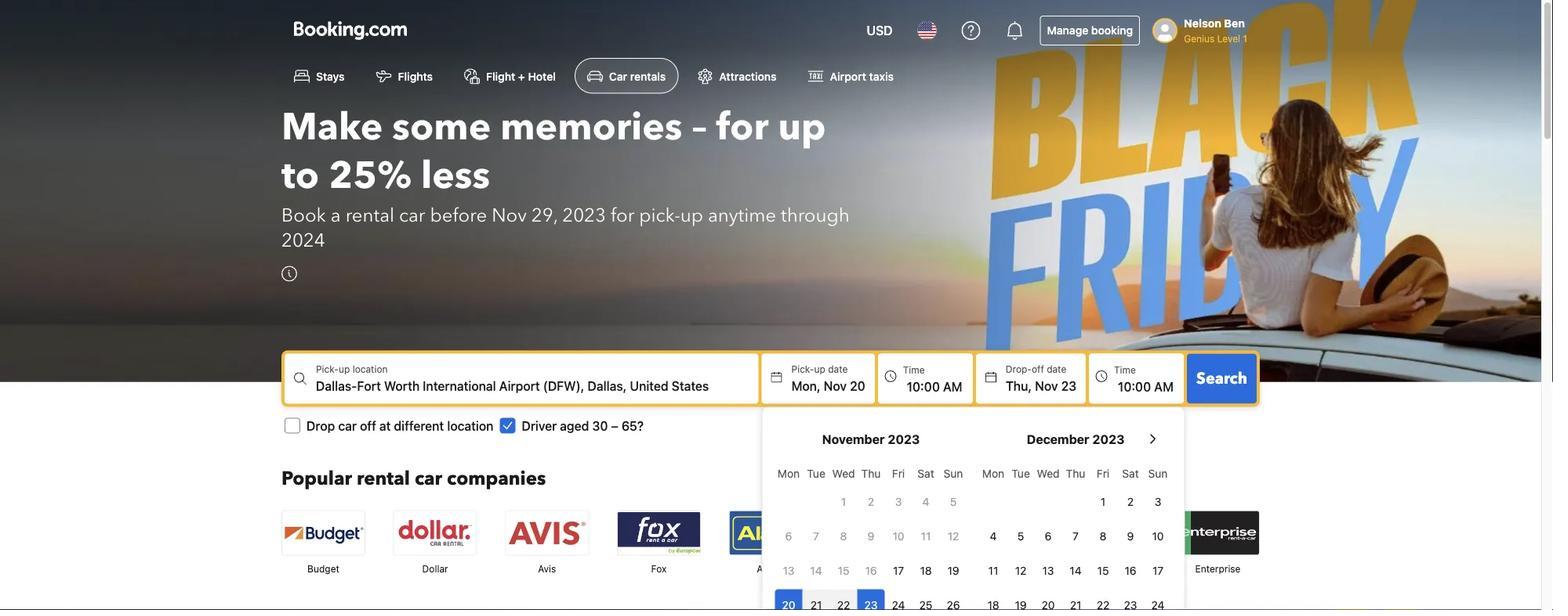 Task type: vqa. For each thing, say whether or not it's contained in the screenshot.
aged on the bottom of page
yes



Task type: describe. For each thing, give the bounding box(es) containing it.
26 November 2023 checkbox
[[940, 590, 967, 611]]

see terms and conditions for more information image
[[282, 266, 297, 282]]

before
[[430, 203, 487, 229]]

13 for 13 december 2023 checkbox
[[1043, 564, 1054, 577]]

sat for december 2023
[[1122, 467, 1139, 480]]

14 November 2023 checkbox
[[803, 555, 830, 587]]

15 November 2023 checkbox
[[830, 555, 858, 587]]

mon for december 2023
[[983, 467, 1005, 480]]

different
[[394, 419, 444, 433]]

companies
[[447, 466, 546, 492]]

25%
[[329, 150, 412, 201]]

Pick-up location field
[[316, 377, 759, 395]]

manage
[[1047, 24, 1089, 37]]

11 for 11 december 2023 checkbox
[[989, 564, 999, 577]]

8 December 2023 checkbox
[[1090, 521, 1117, 552]]

at
[[379, 419, 391, 433]]

24 November 2023 checkbox
[[885, 590, 912, 611]]

9 November 2023 checkbox
[[858, 521, 885, 552]]

3 for december 2023
[[1155, 495, 1162, 508]]

taxis
[[869, 70, 894, 83]]

december 2023
[[1027, 432, 1125, 447]]

11 November 2023 checkbox
[[912, 521, 940, 552]]

16 November 2023 checkbox
[[858, 555, 885, 587]]

drop
[[307, 419, 335, 433]]

nov inside make some memories – for up to 25% less book a rental car before nov 29, 2023 for pick-up anytime through 2024
[[492, 203, 527, 229]]

3 December 2023 checkbox
[[1145, 486, 1172, 518]]

manage booking
[[1047, 24, 1133, 37]]

22 November 2023 checkbox
[[830, 590, 858, 611]]

sixt logo image
[[953, 512, 1036, 555]]

thu,
[[1006, 379, 1032, 393]]

fox logo image
[[618, 512, 700, 555]]

5 for 5 "checkbox"
[[1018, 530, 1024, 543]]

sun for november 2023
[[944, 467, 963, 480]]

make some memories – for up to 25% less book a rental car before nov 29, 2023 for pick-up anytime through 2024
[[282, 101, 850, 254]]

fox
[[651, 564, 667, 575]]

grid for december
[[980, 458, 1172, 611]]

airport taxis link
[[796, 58, 906, 94]]

2024
[[282, 228, 325, 254]]

hertz
[[1094, 564, 1119, 575]]

23
[[1061, 379, 1077, 393]]

16 for 16 option
[[865, 564, 877, 577]]

6 December 2023 checkbox
[[1035, 521, 1062, 552]]

6 for 6 november 2023 checkbox in the bottom of the page
[[785, 530, 792, 543]]

stays link
[[282, 58, 357, 94]]

budget logo image
[[282, 512, 365, 555]]

fri for december
[[1097, 467, 1110, 480]]

29,
[[532, 203, 558, 229]]

17 for 17 option on the right of the page
[[893, 564, 904, 577]]

aged
[[560, 419, 589, 433]]

4 November 2023 checkbox
[[912, 486, 940, 518]]

booking
[[1092, 24, 1133, 37]]

6 for 6 december 2023 checkbox
[[1045, 530, 1052, 543]]

flights link
[[364, 58, 445, 94]]

tue for november
[[807, 467, 826, 480]]

grid for november
[[775, 458, 967, 611]]

6 November 2023 checkbox
[[775, 521, 803, 552]]

make
[[282, 101, 383, 153]]

2 for november
[[868, 495, 875, 508]]

3 cell from the left
[[830, 587, 858, 611]]

attractions link
[[685, 58, 789, 94]]

2 for december
[[1128, 495, 1134, 508]]

thrifty
[[868, 564, 897, 575]]

mon,
[[792, 379, 821, 393]]

5 November 2023 checkbox
[[940, 486, 967, 518]]

12 for 12 option
[[1015, 564, 1027, 577]]

7 December 2023 checkbox
[[1062, 521, 1090, 552]]

65?
[[622, 419, 644, 433]]

21 December 2023 checkbox
[[1062, 590, 1090, 611]]

hertz logo image
[[1065, 512, 1148, 555]]

memories
[[501, 101, 683, 153]]

pick-up location
[[316, 364, 388, 375]]

13 for 13 november 2023 option
[[783, 564, 795, 577]]

anytime
[[708, 203, 776, 229]]

pick- for pick-up location
[[316, 364, 339, 375]]

13 December 2023 checkbox
[[1035, 555, 1062, 587]]

thu for november
[[862, 467, 881, 480]]

nelson
[[1184, 17, 1222, 30]]

alamo logo image
[[730, 512, 812, 555]]

thu for december
[[1066, 467, 1086, 480]]

1 cell from the left
[[775, 587, 803, 611]]

14 for 14 option
[[810, 564, 822, 577]]

pick-
[[639, 203, 681, 229]]

7 for the 7 december 2023 option
[[1073, 530, 1079, 543]]

20
[[850, 379, 866, 393]]

driver aged 30 – 65?
[[522, 419, 644, 433]]

12 for 12 checkbox
[[948, 530, 959, 543]]

24 December 2023 checkbox
[[1145, 590, 1172, 611]]

16 for 16 checkbox
[[1125, 564, 1137, 577]]

genius
[[1184, 33, 1215, 44]]

15 for '15' "checkbox"
[[838, 564, 850, 577]]

1 for november 2023
[[841, 495, 846, 508]]

rentals
[[630, 70, 666, 83]]

1 inside nelson ben genius level 1
[[1243, 33, 1248, 44]]

drop-
[[1006, 364, 1032, 375]]

car
[[609, 70, 627, 83]]

18 December 2023 checkbox
[[980, 590, 1007, 611]]

19 November 2023 checkbox
[[940, 555, 967, 587]]

19 December 2023 checkbox
[[1007, 590, 1035, 611]]

30
[[592, 419, 608, 433]]

4 for 4 option
[[990, 530, 997, 543]]

pick-up date mon, nov 20
[[792, 364, 866, 393]]

a
[[331, 203, 341, 229]]

8 November 2023 checkbox
[[830, 521, 858, 552]]

22 December 2023 checkbox
[[1090, 590, 1117, 611]]

1 vertical spatial car
[[338, 419, 357, 433]]

nelson ben genius level 1
[[1184, 17, 1248, 44]]

november 2023
[[822, 432, 920, 447]]

airport
[[830, 70, 866, 83]]

flights
[[398, 70, 433, 83]]

level
[[1218, 33, 1241, 44]]

usd button
[[858, 12, 902, 49]]

to
[[282, 150, 319, 201]]

ben
[[1224, 17, 1245, 30]]

sat for november 2023
[[918, 467, 934, 480]]

10 for the "10 november 2023" checkbox
[[893, 530, 905, 543]]

21 November 2023 checkbox
[[803, 590, 830, 611]]

date for 23
[[1047, 364, 1067, 375]]



Task type: locate. For each thing, give the bounding box(es) containing it.
2 10 from the left
[[1152, 530, 1164, 543]]

2 3 from the left
[[1155, 495, 1162, 508]]

2 cell from the left
[[803, 587, 830, 611]]

17 for 17 december 2023 option
[[1153, 564, 1164, 577]]

tue
[[807, 467, 826, 480], [1012, 467, 1030, 480]]

avis logo image
[[506, 512, 588, 555]]

alamo
[[757, 564, 785, 575]]

1 horizontal spatial pick-
[[792, 364, 814, 375]]

enterprise logo image
[[1177, 512, 1259, 555]]

1 horizontal spatial tue
[[1012, 467, 1030, 480]]

6 left the 7 december 2023 option
[[1045, 530, 1052, 543]]

1 horizontal spatial fri
[[1097, 467, 1110, 480]]

2 2 from the left
[[1128, 495, 1134, 508]]

see terms and conditions for more information image
[[282, 266, 297, 282]]

0 horizontal spatial mon tue wed thu
[[778, 467, 881, 480]]

8 inside option
[[840, 530, 847, 543]]

23 December 2023 checkbox
[[1117, 590, 1145, 611]]

8 inside checkbox
[[1100, 530, 1107, 543]]

sun
[[944, 467, 963, 480], [1149, 467, 1168, 480]]

sat
[[918, 467, 934, 480], [1122, 467, 1139, 480]]

20 December 2023 checkbox
[[1035, 590, 1062, 611]]

fri up 3 november 2023 checkbox at the right of page
[[892, 467, 905, 480]]

1 horizontal spatial 6
[[1045, 530, 1052, 543]]

drop car off at different location
[[307, 419, 494, 433]]

15 right 14 option
[[838, 564, 850, 577]]

location up at
[[353, 364, 388, 375]]

1
[[1243, 33, 1248, 44], [841, 495, 846, 508], [1101, 495, 1106, 508]]

7 inside the 7 december 2023 option
[[1073, 530, 1079, 543]]

0 horizontal spatial nov
[[492, 203, 527, 229]]

thu up 2 november 2023 checkbox
[[862, 467, 881, 480]]

1 vertical spatial rental
[[357, 466, 410, 492]]

0 vertical spatial –
[[692, 101, 707, 153]]

rental right a
[[346, 203, 394, 229]]

0 vertical spatial car
[[399, 203, 425, 229]]

– for for
[[692, 101, 707, 153]]

0 horizontal spatial 2
[[868, 495, 875, 508]]

11 left 12 option
[[989, 564, 999, 577]]

1 thu from the left
[[862, 467, 881, 480]]

14 left 15 checkbox
[[1070, 564, 1082, 577]]

0 vertical spatial 5
[[950, 495, 957, 508]]

4 left 5 "checkbox"
[[990, 530, 997, 543]]

rental down at
[[357, 466, 410, 492]]

4 for 4 checkbox
[[923, 495, 930, 508]]

avis
[[538, 564, 556, 575]]

car rentals link
[[575, 58, 679, 94]]

through
[[781, 203, 850, 229]]

0 horizontal spatial for
[[611, 203, 635, 229]]

5 right 4 checkbox
[[950, 495, 957, 508]]

9
[[868, 530, 875, 543], [1127, 530, 1134, 543]]

5 right 4 option
[[1018, 530, 1024, 543]]

23 November 2023 checkbox
[[858, 590, 885, 611]]

2 horizontal spatial 1
[[1243, 33, 1248, 44]]

9 inside checkbox
[[1127, 530, 1134, 543]]

wed for december
[[1037, 467, 1060, 480]]

2023 inside make some memories – for up to 25% less book a rental car before nov 29, 2023 for pick-up anytime through 2024
[[562, 203, 606, 229]]

18 November 2023 checkbox
[[912, 555, 940, 587]]

1 fri from the left
[[892, 467, 905, 480]]

off up the thu,
[[1032, 364, 1044, 375]]

1 16 from the left
[[865, 564, 877, 577]]

8
[[840, 530, 847, 543], [1100, 530, 1107, 543]]

0 horizontal spatial sat
[[918, 467, 934, 480]]

mon tue wed thu for december
[[983, 467, 1086, 480]]

2023 for december
[[1093, 432, 1125, 447]]

nov
[[492, 203, 527, 229], [824, 379, 847, 393], [1035, 379, 1058, 393]]

mon
[[778, 467, 800, 480], [983, 467, 1005, 480]]

for down attractions
[[716, 101, 769, 153]]

1 November 2023 checkbox
[[830, 486, 858, 518]]

cell
[[775, 587, 803, 611], [803, 587, 830, 611], [830, 587, 858, 611], [858, 587, 885, 611]]

2 pick- from the left
[[792, 364, 814, 375]]

dollar logo image
[[394, 512, 476, 555]]

0 vertical spatial for
[[716, 101, 769, 153]]

1 3 from the left
[[895, 495, 902, 508]]

drop-off date thu, nov 23
[[1006, 364, 1077, 393]]

0 horizontal spatial 5
[[950, 495, 957, 508]]

14 December 2023 checkbox
[[1062, 555, 1090, 587]]

20 November 2023 checkbox
[[775, 590, 803, 611]]

0 horizontal spatial wed
[[832, 467, 855, 480]]

7 right 6 november 2023 checkbox in the bottom of the page
[[813, 530, 819, 543]]

15 for 15 checkbox
[[1098, 564, 1109, 577]]

date up 23
[[1047, 364, 1067, 375]]

0 vertical spatial 12
[[948, 530, 959, 543]]

14 for 14 december 2023 checkbox
[[1070, 564, 1082, 577]]

wed down the december
[[1037, 467, 1060, 480]]

13
[[783, 564, 795, 577], [1043, 564, 1054, 577]]

9 for 9 option
[[868, 530, 875, 543]]

sun up "3" option
[[1149, 467, 1168, 480]]

1 2 from the left
[[868, 495, 875, 508]]

1 mon from the left
[[778, 467, 800, 480]]

0 vertical spatial 11
[[921, 530, 931, 543]]

12 right 11 "option"
[[948, 530, 959, 543]]

0 horizontal spatial mon
[[778, 467, 800, 480]]

4 left the 5 checkbox
[[923, 495, 930, 508]]

3 right 2 november 2023 checkbox
[[895, 495, 902, 508]]

wed
[[832, 467, 855, 480], [1037, 467, 1060, 480]]

1 left 2 november 2023 checkbox
[[841, 495, 846, 508]]

0 horizontal spatial –
[[611, 419, 619, 433]]

11 for 11 "option"
[[921, 530, 931, 543]]

rental
[[346, 203, 394, 229], [357, 466, 410, 492]]

pick-
[[316, 364, 339, 375], [792, 364, 814, 375]]

15 inside checkbox
[[1098, 564, 1109, 577]]

13 inside 13 november 2023 option
[[783, 564, 795, 577]]

sun up the 5 checkbox
[[944, 467, 963, 480]]

popular rental car companies
[[282, 466, 546, 492]]

date inside pick-up date mon, nov 20
[[828, 364, 848, 375]]

2 mon tue wed thu from the left
[[983, 467, 1086, 480]]

rental inside make some memories – for up to 25% less book a rental car before nov 29, 2023 for pick-up anytime through 2024
[[346, 203, 394, 229]]

thrifty logo image
[[842, 512, 924, 555]]

0 horizontal spatial 4
[[923, 495, 930, 508]]

15
[[838, 564, 850, 577], [1098, 564, 1109, 577]]

5 for the 5 checkbox
[[950, 495, 957, 508]]

1 vertical spatial location
[[447, 419, 494, 433]]

8 left 9 option
[[840, 530, 847, 543]]

search
[[1197, 368, 1248, 390]]

17 right 16 option
[[893, 564, 904, 577]]

date
[[828, 364, 848, 375], [1047, 364, 1067, 375]]

off inside 'drop-off date thu, nov 23'
[[1032, 364, 1044, 375]]

attractions
[[719, 70, 777, 83]]

manage booking link
[[1040, 16, 1140, 45]]

1 right the level
[[1243, 33, 1248, 44]]

17 December 2023 checkbox
[[1145, 555, 1172, 587]]

13 inside 13 december 2023 checkbox
[[1043, 564, 1054, 577]]

2 6 from the left
[[1045, 530, 1052, 543]]

1 horizontal spatial 11
[[989, 564, 999, 577]]

1 8 from the left
[[840, 530, 847, 543]]

1 date from the left
[[828, 364, 848, 375]]

0 horizontal spatial fri
[[892, 467, 905, 480]]

12 inside option
[[1015, 564, 1027, 577]]

2 December 2023 checkbox
[[1117, 486, 1145, 518]]

budget
[[307, 564, 339, 575]]

1 15 from the left
[[838, 564, 850, 577]]

– for 65?
[[611, 419, 619, 433]]

0 horizontal spatial location
[[353, 364, 388, 375]]

13 left 14 option
[[783, 564, 795, 577]]

0 horizontal spatial 6
[[785, 530, 792, 543]]

2 17 from the left
[[1153, 564, 1164, 577]]

fri for november
[[892, 467, 905, 480]]

1 10 from the left
[[893, 530, 905, 543]]

3 November 2023 checkbox
[[885, 486, 912, 518]]

3 for november 2023
[[895, 495, 902, 508]]

sun for december 2023
[[1149, 467, 1168, 480]]

sat up 4 checkbox
[[918, 467, 934, 480]]

2 7 from the left
[[1073, 530, 1079, 543]]

car rentals
[[609, 70, 666, 83]]

7
[[813, 530, 819, 543], [1073, 530, 1079, 543]]

2 inside checkbox
[[868, 495, 875, 508]]

2 inside checkbox
[[1128, 495, 1134, 508]]

wed for november
[[832, 467, 855, 480]]

2023 right november
[[888, 432, 920, 447]]

10 December 2023 checkbox
[[1145, 521, 1172, 552]]

2 November 2023 checkbox
[[858, 486, 885, 518]]

fri up 1 december 2023 option
[[1097, 467, 1110, 480]]

0 horizontal spatial 12
[[948, 530, 959, 543]]

1 horizontal spatial date
[[1047, 364, 1067, 375]]

nov for thu,
[[1035, 379, 1058, 393]]

2 horizontal spatial nov
[[1035, 379, 1058, 393]]

mon tue wed thu up 1 november 2023 option
[[778, 467, 881, 480]]

1 vertical spatial –
[[611, 419, 619, 433]]

sixt
[[986, 564, 1003, 575]]

– inside make some memories – for up to 25% less book a rental car before nov 29, 2023 for pick-up anytime through 2024
[[692, 101, 707, 153]]

2 sat from the left
[[1122, 467, 1139, 480]]

thu down december 2023
[[1066, 467, 1086, 480]]

1 horizontal spatial 5
[[1018, 530, 1024, 543]]

1 vertical spatial for
[[611, 203, 635, 229]]

9 right 8 option
[[868, 530, 875, 543]]

– down attractions link
[[692, 101, 707, 153]]

8 for 8 option
[[840, 530, 847, 543]]

16
[[865, 564, 877, 577], [1125, 564, 1137, 577]]

pick- up 'drop'
[[316, 364, 339, 375]]

0 horizontal spatial 15
[[838, 564, 850, 577]]

1 horizontal spatial off
[[1032, 364, 1044, 375]]

2 15 from the left
[[1098, 564, 1109, 577]]

1 horizontal spatial wed
[[1037, 467, 1060, 480]]

mon for november 2023
[[778, 467, 800, 480]]

booking.com online hotel reservations image
[[294, 21, 407, 40]]

2023 right the december
[[1093, 432, 1125, 447]]

1 vertical spatial 12
[[1015, 564, 1027, 577]]

0 horizontal spatial 9
[[868, 530, 875, 543]]

grid
[[775, 458, 967, 611], [980, 458, 1172, 611]]

1 horizontal spatial 2
[[1128, 495, 1134, 508]]

tue for december
[[1012, 467, 1030, 480]]

1 left 2 december 2023 checkbox
[[1101, 495, 1106, 508]]

7 for 7 november 2023 checkbox
[[813, 530, 819, 543]]

0 horizontal spatial 2023
[[562, 203, 606, 229]]

2 grid from the left
[[980, 458, 1172, 611]]

airport taxis
[[830, 70, 894, 83]]

8 for 8 december 2023 checkbox
[[1100, 530, 1107, 543]]

3 right 2 december 2023 checkbox
[[1155, 495, 1162, 508]]

fri
[[892, 467, 905, 480], [1097, 467, 1110, 480]]

2023 for november
[[888, 432, 920, 447]]

book
[[282, 203, 326, 229]]

13 November 2023 checkbox
[[775, 555, 803, 587]]

1 horizontal spatial 4
[[990, 530, 997, 543]]

2023
[[562, 203, 606, 229], [888, 432, 920, 447], [1093, 432, 1125, 447]]

1 horizontal spatial mon
[[983, 467, 1005, 480]]

14 inside checkbox
[[1070, 564, 1082, 577]]

1 horizontal spatial 1
[[1101, 495, 1106, 508]]

car down the 'different'
[[415, 466, 442, 492]]

0 horizontal spatial tue
[[807, 467, 826, 480]]

1 horizontal spatial 13
[[1043, 564, 1054, 577]]

2 horizontal spatial 2023
[[1093, 432, 1125, 447]]

1 mon tue wed thu from the left
[[778, 467, 881, 480]]

1 horizontal spatial 7
[[1073, 530, 1079, 543]]

0 horizontal spatial 7
[[813, 530, 819, 543]]

17 November 2023 checkbox
[[885, 555, 912, 587]]

12 November 2023 checkbox
[[940, 521, 967, 552]]

1 horizontal spatial 12
[[1015, 564, 1027, 577]]

6 inside 6 december 2023 checkbox
[[1045, 530, 1052, 543]]

up
[[778, 101, 826, 153], [681, 203, 703, 229], [339, 364, 350, 375], [814, 364, 826, 375]]

flight
[[486, 70, 515, 83]]

0 horizontal spatial date
[[828, 364, 848, 375]]

8 right the 7 december 2023 option
[[1100, 530, 1107, 543]]

2023 right "29,"
[[562, 203, 606, 229]]

7 right 6 december 2023 checkbox
[[1073, 530, 1079, 543]]

popular
[[282, 466, 352, 492]]

2 right 1 december 2023 option
[[1128, 495, 1134, 508]]

mon tue wed thu for november
[[778, 467, 881, 480]]

0 horizontal spatial 17
[[893, 564, 904, 577]]

location
[[353, 364, 388, 375], [447, 419, 494, 433]]

14 left '15' "checkbox"
[[810, 564, 822, 577]]

15 inside "checkbox"
[[838, 564, 850, 577]]

10 inside option
[[1152, 530, 1164, 543]]

1 horizontal spatial 17
[[1153, 564, 1164, 577]]

1 horizontal spatial 2023
[[888, 432, 920, 447]]

0 horizontal spatial 14
[[810, 564, 822, 577]]

2 9 from the left
[[1127, 530, 1134, 543]]

2 16 from the left
[[1125, 564, 1137, 577]]

1 sun from the left
[[944, 467, 963, 480]]

4 cell from the left
[[858, 587, 885, 611]]

9 left 10 option
[[1127, 530, 1134, 543]]

location right the 'different'
[[447, 419, 494, 433]]

mon up alamo logo
[[778, 467, 800, 480]]

11 inside "option"
[[921, 530, 931, 543]]

0 horizontal spatial 13
[[783, 564, 795, 577]]

nov inside 'drop-off date thu, nov 23'
[[1035, 379, 1058, 393]]

2 date from the left
[[1047, 364, 1067, 375]]

10 for 10 option
[[1152, 530, 1164, 543]]

4 inside option
[[990, 530, 997, 543]]

+
[[518, 70, 525, 83]]

16 December 2023 checkbox
[[1117, 555, 1145, 587]]

date for 20
[[828, 364, 848, 375]]

0 horizontal spatial 10
[[893, 530, 905, 543]]

11 inside checkbox
[[989, 564, 999, 577]]

wed up 1 november 2023 option
[[832, 467, 855, 480]]

car
[[399, 203, 425, 229], [338, 419, 357, 433], [415, 466, 442, 492]]

0 horizontal spatial 8
[[840, 530, 847, 543]]

2 8 from the left
[[1100, 530, 1107, 543]]

1 tue from the left
[[807, 467, 826, 480]]

1 horizontal spatial sun
[[1149, 467, 1168, 480]]

date up november
[[828, 364, 848, 375]]

nov left "29,"
[[492, 203, 527, 229]]

date inside 'drop-off date thu, nov 23'
[[1047, 364, 1067, 375]]

1 horizontal spatial 8
[[1100, 530, 1107, 543]]

1 6 from the left
[[785, 530, 792, 543]]

mon tue wed thu down the december
[[983, 467, 1086, 480]]

pick- inside pick-up date mon, nov 20
[[792, 364, 814, 375]]

1 pick- from the left
[[316, 364, 339, 375]]

15 December 2023 checkbox
[[1090, 555, 1117, 587]]

enterprise
[[1195, 564, 1241, 575]]

some
[[392, 101, 491, 153]]

7 November 2023 checkbox
[[803, 521, 830, 552]]

1 December 2023 checkbox
[[1090, 486, 1117, 518]]

1 horizontal spatial 10
[[1152, 530, 1164, 543]]

stays
[[316, 70, 345, 83]]

1 horizontal spatial sat
[[1122, 467, 1139, 480]]

nov inside pick-up date mon, nov 20
[[824, 379, 847, 393]]

5 inside checkbox
[[950, 495, 957, 508]]

2
[[868, 495, 875, 508], [1128, 495, 1134, 508]]

1 horizontal spatial grid
[[980, 458, 1172, 611]]

2 fri from the left
[[1097, 467, 1110, 480]]

1 horizontal spatial 15
[[1098, 564, 1109, 577]]

2 wed from the left
[[1037, 467, 1060, 480]]

4 December 2023 checkbox
[[980, 521, 1007, 552]]

7 inside 7 november 2023 checkbox
[[813, 530, 819, 543]]

november
[[822, 432, 885, 447]]

12 December 2023 checkbox
[[1007, 555, 1035, 587]]

nov left 23
[[1035, 379, 1058, 393]]

1 14 from the left
[[810, 564, 822, 577]]

4 inside checkbox
[[923, 495, 930, 508]]

0 horizontal spatial 11
[[921, 530, 931, 543]]

1 9 from the left
[[868, 530, 875, 543]]

car left the before
[[399, 203, 425, 229]]

car inside make some memories – for up to 25% less book a rental car before nov 29, 2023 for pick-up anytime through 2024
[[399, 203, 425, 229]]

11
[[921, 530, 931, 543], [989, 564, 999, 577]]

1 grid from the left
[[775, 458, 967, 611]]

pick- for pick-up date mon, nov 20
[[792, 364, 814, 375]]

11 December 2023 checkbox
[[980, 555, 1007, 587]]

12 right the sixt
[[1015, 564, 1027, 577]]

1 horizontal spatial nov
[[824, 379, 847, 393]]

1 horizontal spatial thu
[[1066, 467, 1086, 480]]

0 horizontal spatial 1
[[841, 495, 846, 508]]

2 thu from the left
[[1066, 467, 1086, 480]]

17
[[893, 564, 904, 577], [1153, 564, 1164, 577]]

10 November 2023 checkbox
[[885, 521, 912, 552]]

– right 30
[[611, 419, 619, 433]]

off left at
[[360, 419, 376, 433]]

2 mon from the left
[[983, 467, 1005, 480]]

2 sun from the left
[[1149, 467, 1168, 480]]

0 horizontal spatial thu
[[862, 467, 881, 480]]

1 vertical spatial off
[[360, 419, 376, 433]]

tue down november
[[807, 467, 826, 480]]

2 right 1 november 2023 option
[[868, 495, 875, 508]]

2 vertical spatial car
[[415, 466, 442, 492]]

december
[[1027, 432, 1090, 447]]

25 November 2023 checkbox
[[912, 590, 940, 611]]

less
[[421, 150, 490, 201]]

18
[[920, 564, 932, 577]]

thu
[[862, 467, 881, 480], [1066, 467, 1086, 480]]

3 inside checkbox
[[895, 495, 902, 508]]

1 17 from the left
[[893, 564, 904, 577]]

6 left 7 november 2023 checkbox
[[785, 530, 792, 543]]

1 vertical spatial 11
[[989, 564, 999, 577]]

1 vertical spatial 5
[[1018, 530, 1024, 543]]

car right 'drop'
[[338, 419, 357, 433]]

5
[[950, 495, 957, 508], [1018, 530, 1024, 543]]

19
[[948, 564, 960, 577]]

10 left 11 "option"
[[893, 530, 905, 543]]

0 horizontal spatial grid
[[775, 458, 967, 611]]

mon up sixt logo
[[983, 467, 1005, 480]]

1 horizontal spatial 9
[[1127, 530, 1134, 543]]

12 inside checkbox
[[948, 530, 959, 543]]

1 horizontal spatial 14
[[1070, 564, 1082, 577]]

hotel
[[528, 70, 556, 83]]

1 7 from the left
[[813, 530, 819, 543]]

1 for december 2023
[[1101, 495, 1106, 508]]

1 vertical spatial 4
[[990, 530, 997, 543]]

4
[[923, 495, 930, 508], [990, 530, 997, 543]]

1 horizontal spatial for
[[716, 101, 769, 153]]

up inside pick-up date mon, nov 20
[[814, 364, 826, 375]]

13 right 12 option
[[1043, 564, 1054, 577]]

flight + hotel
[[486, 70, 556, 83]]

1 horizontal spatial –
[[692, 101, 707, 153]]

16 right hertz
[[1125, 564, 1137, 577]]

16 right '15' "checkbox"
[[865, 564, 877, 577]]

usd
[[867, 23, 893, 38]]

sat up 2 december 2023 checkbox
[[1122, 467, 1139, 480]]

1 horizontal spatial 3
[[1155, 495, 1162, 508]]

9 inside option
[[868, 530, 875, 543]]

0 horizontal spatial off
[[360, 419, 376, 433]]

6 inside 6 november 2023 checkbox
[[785, 530, 792, 543]]

5 inside "checkbox"
[[1018, 530, 1024, 543]]

driver
[[522, 419, 557, 433]]

0 vertical spatial off
[[1032, 364, 1044, 375]]

2 13 from the left
[[1043, 564, 1054, 577]]

17 right 16 checkbox
[[1153, 564, 1164, 577]]

14 inside option
[[810, 564, 822, 577]]

nov for mon,
[[824, 379, 847, 393]]

5 December 2023 checkbox
[[1007, 521, 1035, 552]]

0 vertical spatial location
[[353, 364, 388, 375]]

nov left 20
[[824, 379, 847, 393]]

11 left 12 checkbox
[[921, 530, 931, 543]]

0 horizontal spatial 3
[[895, 495, 902, 508]]

flight + hotel link
[[452, 58, 568, 94]]

2 tue from the left
[[1012, 467, 1030, 480]]

1 horizontal spatial location
[[447, 419, 494, 433]]

0 horizontal spatial pick-
[[316, 364, 339, 375]]

0 vertical spatial 4
[[923, 495, 930, 508]]

3 inside option
[[1155, 495, 1162, 508]]

10 right 9 checkbox
[[1152, 530, 1164, 543]]

2 14 from the left
[[1070, 564, 1082, 577]]

1 horizontal spatial mon tue wed thu
[[983, 467, 1086, 480]]

tue down the december
[[1012, 467, 1030, 480]]

pick- up mon,
[[792, 364, 814, 375]]

0 vertical spatial rental
[[346, 203, 394, 229]]

16 inside option
[[865, 564, 877, 577]]

search button
[[1187, 354, 1257, 404]]

0 horizontal spatial 16
[[865, 564, 877, 577]]

9 December 2023 checkbox
[[1117, 521, 1145, 552]]

9 for 9 checkbox
[[1127, 530, 1134, 543]]

0 horizontal spatial sun
[[944, 467, 963, 480]]

15 right 14 december 2023 checkbox
[[1098, 564, 1109, 577]]

16 inside checkbox
[[1125, 564, 1137, 577]]

3
[[895, 495, 902, 508], [1155, 495, 1162, 508]]

1 horizontal spatial 16
[[1125, 564, 1137, 577]]

1 13 from the left
[[783, 564, 795, 577]]

dollar
[[422, 564, 448, 575]]

6
[[785, 530, 792, 543], [1045, 530, 1052, 543]]

1 sat from the left
[[918, 467, 934, 480]]

1 wed from the left
[[832, 467, 855, 480]]

10 inside checkbox
[[893, 530, 905, 543]]

for left pick-
[[611, 203, 635, 229]]



